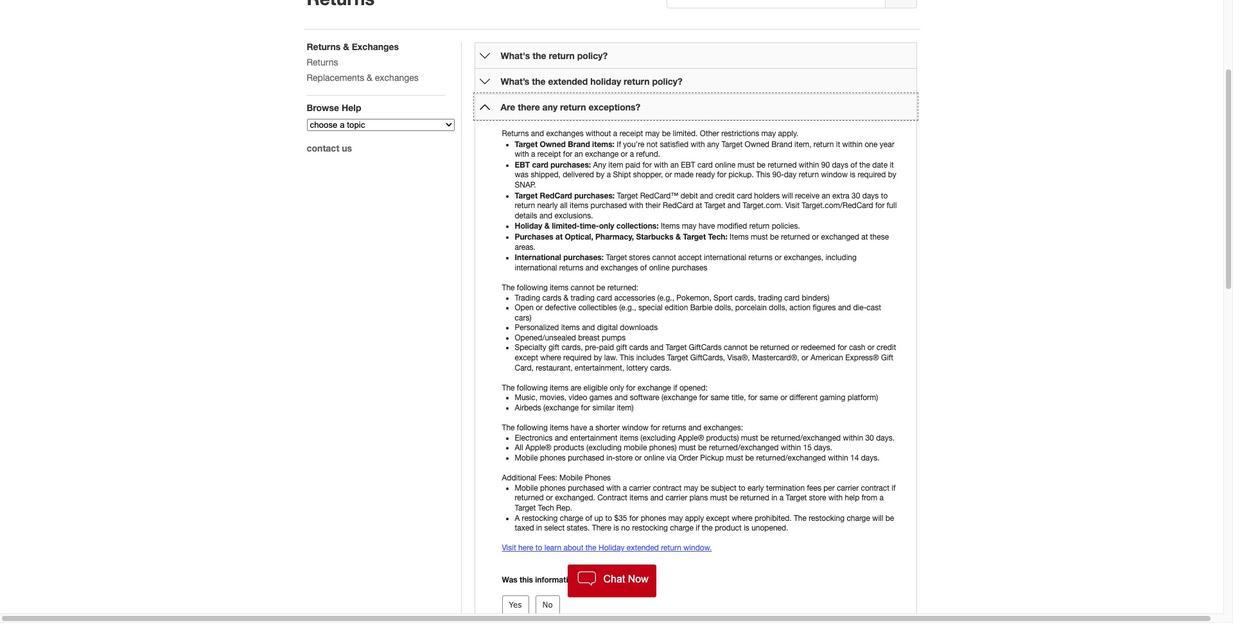 Task type: describe. For each thing, give the bounding box(es) containing it.
for up software
[[626, 383, 636, 392]]

and left exchanges:
[[689, 424, 702, 433]]

a up if
[[613, 129, 618, 138]]

extra
[[833, 191, 850, 200]]

downloads
[[620, 323, 658, 332]]

visit here to learn about the holiday extended return window. link
[[502, 544, 712, 553]]

visit inside "target redcard™ debit and credit card holders will receive an extra 30 days to return nearly all items purchased with their redcard at target and target.com. visit target.com/redcard for full details and exclusions."
[[786, 201, 800, 210]]

policies.
[[772, 222, 800, 231]]

1 contract from the left
[[653, 484, 682, 493]]

giftcards,
[[690, 353, 725, 362]]

online inside the target stores cannot accept international returns or exchanges, including international returns and exchanges of online purchases
[[649, 263, 670, 272]]

debit
[[681, 191, 698, 200]]

shorter
[[596, 424, 620, 433]]

with down the 'other'
[[691, 140, 705, 149]]

exchange inside if you're not satisfied with any target owned brand item, return it within one year with a receipt for an exchange or a refund.
[[585, 150, 619, 159]]

the for the following items cannot be returned: trading cards & trading card accessories (e.g., pokemon, sport cards, trading card binders) open or defective collectibles (e.g., special edition barbie dolls, porcelain dolls, action figures and die-cast cars) personalized items and digital downloads opened/unsealed breast pumps specialty gift cards, pre-paid gift cards and target giftcards cannot be returned or redeemed for cash or credit except where required by law. this includes target giftcards, visa®, mastercard®, or american express® gift card, restaurant, entertainment, lottery cards.
[[502, 283, 515, 292]]

an inside "target redcard™ debit and credit card holders will receive an extra 30 days to return nearly all items purchased with their redcard at target and target.com. visit target.com/redcard for full details and exclusions."
[[822, 191, 830, 200]]

the inside additional fees: mobile phones mobile phones purchased with a carrier contract may be subject to early termination fees per carrier contract if returned or exchanged. contract items and carrier plans must be returned in a target store with help from a target tech rep. a restocking charge of up to $35 for phones may apply except where prohibited. the restocking charge will be taxed in select states. there is no restocking charge if the product is unopened.
[[794, 514, 807, 523]]

starbucks
[[636, 232, 674, 242]]

by up the full
[[888, 170, 897, 179]]

for inside the following items have a shorter window for returns and exchanges: electronics and entertainment items (excluding apple® products) must be returned/exchanged within 30 days. all apple® products (excluding mobile phones) must be returned/exchanged within 15 days. mobile phones purchased in-store or online via order pickup must be returned/exchanged within 14 days.
[[651, 424, 660, 433]]

0 horizontal spatial returns
[[559, 263, 584, 272]]

within left 14
[[828, 454, 849, 463]]

for inside "target redcard™ debit and credit card holders will receive an extra 30 days to return nearly all items purchased with their redcard at target and target.com. visit target.com/redcard for full details and exclusions."
[[876, 201, 885, 210]]

ready
[[696, 170, 715, 179]]

1 horizontal spatial cards,
[[735, 293, 756, 302]]

online inside the any item paid for with an ebt card online must be returned within 90 days of the date it was shipped, delivered by a shipt shopper, or made ready for pickup. this 90-day return window is required by snap.
[[715, 160, 736, 169]]

with down per
[[829, 494, 843, 503]]

help
[[342, 102, 361, 113]]

returned up tech
[[515, 494, 544, 503]]

target redcard purchases:
[[515, 191, 615, 200]]

music,
[[515, 393, 538, 402]]

paid inside the following items cannot be returned: trading cards & trading card accessories (e.g., pokemon, sport cards, trading card binders) open or defective collectibles (e.g., special edition barbie dolls, porcelain dolls, action figures and die-cast cars) personalized items and digital downloads opened/unsealed breast pumps specialty gift cards, pre-paid gift cards and target giftcards cannot be returned or redeemed for cash or credit except where required by law. this includes target giftcards, visa®, mastercard®, or american express® gift card, restaurant, entertainment, lottery cards.
[[599, 343, 614, 352]]

or up mastercard®,
[[792, 343, 799, 352]]

a inside the any item paid for with an ebt card online must be returned within 90 days of the date it was shipped, delivered by a shipt shopper, or made ready for pickup. this 90-day return window is required by snap.
[[607, 170, 611, 179]]

1 horizontal spatial is
[[744, 524, 750, 533]]

1 vertical spatial cards
[[629, 343, 649, 352]]

a up contract in the bottom of the page
[[623, 484, 627, 493]]

for right title, at bottom right
[[748, 393, 758, 402]]

card up collectibles
[[597, 293, 612, 302]]

1 horizontal spatial (e.g.,
[[658, 293, 675, 302]]

14
[[851, 454, 859, 463]]

not
[[647, 140, 658, 149]]

0 horizontal spatial ebt
[[515, 160, 530, 169]]

0 horizontal spatial carrier
[[629, 484, 651, 493]]

lottery
[[627, 363, 648, 372]]

0 horizontal spatial in
[[536, 524, 542, 533]]

0 vertical spatial policy?
[[577, 50, 608, 61]]

1 vertical spatial exchanges
[[546, 129, 584, 138]]

1 vertical spatial (exchange
[[543, 403, 579, 412]]

1 horizontal spatial if
[[696, 524, 700, 533]]

owned inside if you're not satisfied with any target owned brand item, return it within one year with a receipt for an exchange or a refund.
[[745, 140, 770, 149]]

year
[[880, 140, 895, 149]]

2 horizontal spatial carrier
[[837, 484, 859, 493]]

product
[[715, 524, 742, 533]]

target inside the target stores cannot accept international returns or exchanges, including international returns and exchanges of online purchases
[[606, 253, 627, 262]]

0 vertical spatial holiday
[[515, 221, 542, 231]]

or inside the target stores cannot accept international returns or exchanges, including international returns and exchanges of online purchases
[[775, 253, 782, 262]]

returns for &
[[307, 41, 341, 52]]

electronics
[[515, 434, 553, 443]]

redcard™
[[640, 191, 679, 200]]

accept
[[678, 253, 702, 262]]

0 vertical spatial international
[[704, 253, 747, 262]]

pokemon,
[[677, 293, 712, 302]]

for inside the following items cannot be returned: trading cards & trading card accessories (e.g., pokemon, sport cards, trading card binders) open or defective collectibles (e.g., special edition barbie dolls, porcelain dolls, action figures and die-cast cars) personalized items and digital downloads opened/unsealed breast pumps specialty gift cards, pre-paid gift cards and target giftcards cannot be returned or redeemed for cash or credit except where required by law. this includes target giftcards, visa®, mastercard®, or american express® gift card, restaurant, entertainment, lottery cards.
[[838, 343, 847, 352]]

apply
[[685, 514, 704, 523]]

exchanged.
[[555, 494, 595, 503]]

return inside the any item paid for with an ebt card online must be returned within 90 days of the date it was shipped, delivered by a shipt shopper, or made ready for pickup. this 90-day return window is required by snap.
[[799, 170, 819, 179]]

2 horizontal spatial if
[[892, 484, 896, 493]]

law.
[[604, 353, 618, 362]]

1 vertical spatial days.
[[814, 444, 833, 453]]

1 gift from the left
[[549, 343, 560, 352]]

termination
[[766, 484, 805, 493]]

0 vertical spatial cards
[[542, 293, 562, 302]]

apply.
[[778, 129, 799, 138]]

here
[[519, 544, 534, 553]]

items inside "target redcard™ debit and credit card holders will receive an extra 30 days to return nearly all items purchased with their redcard at target and target.com. visit target.com/redcard for full details and exclusions."
[[570, 201, 589, 210]]

search help text field
[[667, 0, 886, 8]]

target stores cannot accept international returns or exchanges, including international returns and exchanges of online purchases
[[515, 253, 857, 272]]

2 vertical spatial purchases:
[[564, 253, 604, 262]]

0 horizontal spatial owned
[[540, 139, 566, 149]]

window inside the following items have a shorter window for returns and exchanges: electronics and entertainment items (excluding apple® products) must be returned/exchanged within 30 days. all apple® products (excluding mobile phones) must be returned/exchanged within 15 days. mobile phones purchased in-store or online via order pickup must be returned/exchanged within 14 days.
[[622, 424, 649, 433]]

all
[[560, 201, 568, 210]]

are there any return exceptions?
[[501, 102, 641, 112]]

& left exchanges
[[343, 41, 349, 52]]

0 horizontal spatial apple®
[[525, 444, 552, 453]]

to left early
[[739, 484, 746, 493]]

1 horizontal spatial carrier
[[666, 494, 688, 503]]

to right up
[[606, 514, 612, 523]]

be inside the any item paid for with an ebt card online must be returned within 90 days of the date it was shipped, delivered by a shipt shopper, or made ready for pickup. this 90-day return window is required by snap.
[[757, 160, 766, 169]]

with up was
[[515, 150, 529, 159]]

limited-
[[552, 221, 580, 231]]

taxed
[[515, 524, 534, 533]]

return right holiday at the top of the page
[[624, 76, 650, 87]]

includes
[[636, 353, 665, 362]]

optical,
[[565, 232, 593, 242]]

gaming
[[820, 393, 846, 402]]

must inside additional fees: mobile phones mobile phones purchased with a carrier contract may be subject to early termination fees per carrier contract if returned or exchanged. contract items and carrier plans must be returned in a target store with help from a target tech rep. a restocking charge of up to $35 for phones may apply except where prohibited. the restocking charge will be taxed in select states. there is no restocking charge if the product is unopened.
[[710, 494, 728, 503]]

& inside the following items cannot be returned: trading cards & trading card accessories (e.g., pokemon, sport cards, trading card binders) open or defective collectibles (e.g., special edition barbie dolls, porcelain dolls, action figures and die-cast cars) personalized items and digital downloads opened/unsealed breast pumps specialty gift cards, pre-paid gift cards and target giftcards cannot be returned or redeemed for cash or credit except where required by law. this includes target giftcards, visa®, mastercard®, or american express® gift card, restaurant, entertainment, lottery cards.
[[564, 293, 569, 302]]

pre-
[[585, 343, 599, 352]]

redeemed
[[801, 343, 836, 352]]

0 vertical spatial days.
[[876, 434, 895, 443]]

made
[[674, 170, 694, 179]]

0 vertical spatial any
[[543, 102, 558, 112]]

window.
[[684, 544, 712, 553]]

refund.
[[636, 150, 661, 159]]

target owned brand items:
[[515, 139, 615, 149]]

1 trading from the left
[[571, 293, 595, 302]]

a up ebt card purchases:
[[531, 150, 535, 159]]

any item paid for with an ebt card online must be returned within 90 days of the date it was shipped, delivered by a shipt shopper, or made ready for pickup. this 90-day return window is required by snap.
[[515, 160, 897, 190]]

this
[[520, 575, 533, 585]]

what's
[[501, 76, 530, 87]]

accessories
[[614, 293, 655, 302]]

required inside the any item paid for with an ebt card online must be returned within 90 days of the date it was shipped, delivered by a shipt shopper, or made ready for pickup. this 90-day return window is required by snap.
[[858, 170, 886, 179]]

phones)
[[649, 444, 677, 453]]

with inside the any item paid for with an ebt card online must be returned within 90 days of the date it was shipped, delivered by a shipt shopper, or made ready for pickup. this 90-day return window is required by snap.
[[654, 160, 668, 169]]

by down any
[[596, 170, 605, 179]]

per
[[824, 484, 835, 493]]

products
[[554, 444, 585, 453]]

1 vertical spatial phones
[[540, 484, 566, 493]]

cast
[[867, 303, 881, 312]]

international
[[515, 253, 561, 262]]

limited.
[[673, 129, 698, 138]]

1 vertical spatial returns
[[307, 57, 338, 67]]

states.
[[567, 524, 590, 533]]

0 vertical spatial receipt
[[620, 129, 643, 138]]

items up the breast at the bottom of page
[[561, 323, 580, 332]]

fees
[[807, 484, 822, 493]]

or inside the following items are eligible only for exchange if opened: music, movies, video games and software (exchange for same title, for same or different gaming platform) airbeds (exchange for similar item)
[[781, 393, 788, 402]]

cards.
[[650, 363, 672, 372]]

and inside the following items are eligible only for exchange if opened: music, movies, video games and software (exchange for same title, for same or different gaming platform) airbeds (exchange for similar item)
[[615, 393, 628, 402]]

for down "opened:"
[[699, 393, 709, 402]]

with up contract in the bottom of the page
[[607, 484, 621, 493]]

return left the "window."
[[661, 544, 682, 553]]

and up modified
[[728, 201, 741, 210]]

0 horizontal spatial extended
[[548, 76, 588, 87]]

0 horizontal spatial is
[[614, 524, 619, 533]]

within left 15
[[781, 444, 801, 453]]

2 vertical spatial returned/exchanged
[[756, 454, 826, 463]]

and up the breast at the bottom of page
[[582, 323, 595, 332]]

card up shipped,
[[532, 160, 549, 169]]

entertainment
[[570, 434, 618, 443]]

may up not
[[645, 129, 660, 138]]

select
[[544, 524, 565, 533]]

1 horizontal spatial (exchange
[[662, 393, 697, 402]]

exchanges,
[[784, 253, 824, 262]]

must inside the any item paid for with an ebt card online must be returned within 90 days of the date it was shipped, delivered by a shipt shopper, or made ready for pickup. this 90-day return window is required by snap.
[[738, 160, 755, 169]]

2 dolls, from the left
[[769, 303, 788, 312]]

redcard inside "target redcard™ debit and credit card holders will receive an extra 30 days to return nearly all items purchased with their redcard at target and target.com. visit target.com/redcard for full details and exclusions."
[[663, 201, 694, 210]]

and up includes
[[651, 343, 664, 352]]

help
[[845, 494, 860, 503]]

for right ready
[[717, 170, 727, 179]]

to inside "target redcard™ debit and credit card holders will receive an extra 30 days to return nearly all items purchased with their redcard at target and target.com. visit target.com/redcard for full details and exclusions."
[[881, 191, 888, 200]]

2 horizontal spatial charge
[[847, 514, 871, 523]]

a inside the following items have a shorter window for returns and exchanges: electronics and entertainment items (excluding apple® products) must be returned/exchanged within 30 days. all apple® products (excluding mobile phones) must be returned/exchanged within 15 days. mobile phones purchased in-store or online via order pickup must be returned/exchanged within 14 days.
[[589, 424, 594, 433]]

chat
[[604, 574, 625, 585]]

1 vertical spatial extended
[[627, 544, 659, 553]]

phones inside the following items have a shorter window for returns and exchanges: electronics and entertainment items (excluding apple® products) must be returned/exchanged within 30 days. all apple® products (excluding mobile phones) must be returned/exchanged within 15 days. mobile phones purchased in-store or online via order pickup must be returned/exchanged within 14 days.
[[540, 454, 566, 463]]

target redcard™ debit and credit card holders will receive an extra 30 days to return nearly all items purchased with their redcard at target and target.com. visit target.com/redcard for full details and exclusions.
[[515, 191, 897, 220]]

open
[[515, 303, 534, 312]]

a down termination
[[780, 494, 784, 503]]

games
[[590, 393, 613, 402]]

0 vertical spatial in
[[772, 494, 778, 503]]

restrictions
[[722, 129, 760, 138]]

prohibited.
[[755, 514, 792, 523]]

0 horizontal spatial charge
[[560, 514, 584, 523]]

international purchases:
[[515, 253, 604, 262]]

are
[[571, 383, 582, 392]]

1 vertical spatial (excluding
[[587, 444, 622, 453]]

and inside the target stores cannot accept international returns or exchanges, including international returns and exchanges of online purchases
[[586, 263, 599, 272]]

& down exchanges
[[367, 73, 373, 83]]

target inside if you're not satisfied with any target owned brand item, return it within one year with a receipt for an exchange or a refund.
[[722, 140, 743, 149]]

2 vertical spatial mobile
[[515, 484, 538, 493]]

about
[[564, 544, 584, 553]]

pumps
[[602, 333, 626, 342]]

a right from
[[880, 494, 884, 503]]

within inside the any item paid for with an ebt card online must be returned within 90 days of the date it was shipped, delivered by a shipt shopper, or made ready for pickup. this 90-day return window is required by snap.
[[799, 160, 819, 169]]

2 vertical spatial days.
[[861, 454, 880, 463]]

cannot inside the target stores cannot accept international returns or exchanges, including international returns and exchanges of online purchases
[[653, 253, 676, 262]]

1 vertical spatial mobile
[[560, 474, 583, 483]]

1 vertical spatial holiday
[[599, 544, 625, 553]]

1 same from the left
[[711, 393, 730, 402]]

1 vertical spatial visit
[[502, 544, 516, 553]]

to right 'here'
[[536, 544, 543, 553]]

items inside items must be returned or exchanged at these areas.
[[730, 233, 749, 242]]

gift
[[881, 353, 894, 362]]

mastercard®,
[[752, 353, 800, 362]]

0 horizontal spatial at
[[556, 232, 563, 242]]

30 inside "target redcard™ debit and credit card holders will receive an extra 30 days to return nearly all items purchased with their redcard at target and target.com. visit target.com/redcard for full details and exclusions."
[[852, 191, 861, 200]]

the right about
[[586, 544, 597, 553]]

returns for and
[[502, 129, 529, 138]]

browse
[[307, 102, 339, 113]]

returned inside the any item paid for with an ebt card online must be returned within 90 days of the date it was shipped, delivered by a shipt shopper, or made ready for pickup. this 90-day return window is required by snap.
[[768, 160, 797, 169]]

must right products)
[[741, 434, 758, 443]]

0 vertical spatial apple®
[[678, 434, 704, 443]]

personalized
[[515, 323, 559, 332]]

90-
[[773, 170, 784, 179]]

2 contract from the left
[[861, 484, 890, 493]]

or inside the following items have a shorter window for returns and exchanges: electronics and entertainment items (excluding apple® products) must be returned/exchanged within 30 days. all apple® products (excluding mobile phones) must be returned/exchanged within 15 days. mobile phones purchased in-store or online via order pickup must be returned/exchanged within 14 days.
[[635, 454, 642, 463]]

within inside if you're not satisfied with any target owned brand item, return it within one year with a receipt for an exchange or a refund.
[[843, 140, 863, 149]]

30 inside the following items have a shorter window for returns and exchanges: electronics and entertainment items (excluding apple® products) must be returned/exchanged within 30 days. all apple® products (excluding mobile phones) must be returned/exchanged within 15 days. mobile phones purchased in-store or online via order pickup must be returned/exchanged within 14 days.
[[866, 434, 874, 443]]

or inside items must be returned or exchanged at these areas.
[[812, 233, 819, 242]]

items up defective
[[550, 283, 569, 292]]

must right pickup
[[726, 454, 743, 463]]

or inside the any item paid for with an ebt card online must be returned within 90 days of the date it was shipped, delivered by a shipt shopper, or made ready for pickup. this 90-day return window is required by snap.
[[665, 170, 672, 179]]

returned inside the following items cannot be returned: trading cards & trading card accessories (e.g., pokemon, sport cards, trading card binders) open or defective collectibles (e.g., special edition barbie dolls, porcelain dolls, action figures and die-cast cars) personalized items and digital downloads opened/unsealed breast pumps specialty gift cards, pre-paid gift cards and target giftcards cannot be returned or redeemed for cash or credit except where required by law. this includes target giftcards, visa®, mastercard®, or american express® gift card, restaurant, entertainment, lottery cards.
[[761, 343, 790, 352]]

return down what's the extended holiday return policy? 'link'
[[560, 102, 586, 112]]

plans
[[690, 494, 708, 503]]

pickup
[[700, 454, 724, 463]]

0 vertical spatial only
[[599, 221, 615, 231]]

edition
[[665, 303, 688, 312]]

window inside the any item paid for with an ebt card online must be returned within 90 days of the date it was shipped, delivered by a shipt shopper, or made ready for pickup. this 90-day return window is required by snap.
[[821, 170, 848, 179]]

purchases: for target redcard purchases:
[[575, 191, 615, 200]]

tech:
[[708, 232, 728, 242]]

0 horizontal spatial restocking
[[522, 514, 558, 523]]

american
[[811, 353, 843, 362]]

up
[[595, 514, 603, 523]]

may up 'plans'
[[684, 484, 699, 493]]

& down holiday & limited-time-only collections: items may have modified return policies.
[[676, 232, 681, 242]]

and down the nearly
[[540, 211, 553, 220]]

item,
[[795, 140, 812, 149]]

or up express®
[[868, 343, 875, 352]]

items inside the following items are eligible only for exchange if opened: music, movies, video games and software (exchange for same title, for same or different gaming platform) airbeds (exchange for similar item)
[[550, 383, 569, 392]]

purchases: for ebt card purchases:
[[551, 160, 591, 169]]

target.com/redcard
[[802, 201, 874, 210]]

and up products
[[555, 434, 568, 443]]

collectibles
[[579, 303, 617, 312]]

chat now
[[604, 574, 649, 585]]

items up mobile
[[620, 434, 639, 443]]

1 horizontal spatial restocking
[[632, 524, 668, 533]]

the right the what's
[[532, 76, 546, 87]]

or down redeemed
[[802, 353, 809, 362]]

now
[[628, 574, 649, 585]]

the right what's
[[533, 50, 546, 61]]

title,
[[732, 393, 746, 402]]

2 horizontal spatial returns
[[749, 253, 773, 262]]

returns & exchanges returns replacements & exchanges
[[307, 41, 419, 83]]

an inside if you're not satisfied with any target owned brand item, return it within one year with a receipt for an exchange or a refund.
[[575, 150, 583, 159]]

circle arrow e image
[[480, 50, 490, 61]]

in-
[[607, 454, 616, 463]]

2 trading from the left
[[758, 293, 783, 302]]

the inside the any item paid for with an ebt card online must be returned within 90 days of the date it was shipped, delivered by a shipt shopper, or made ready for pickup. this 90-day return window is required by snap.
[[860, 160, 871, 169]]

may inside holiday & limited-time-only collections: items may have modified return policies.
[[682, 222, 697, 231]]

items inside holiday & limited-time-only collections: items may have modified return policies.
[[661, 222, 680, 231]]

and right debit
[[700, 191, 713, 200]]

these
[[870, 233, 889, 242]]

1 vertical spatial cannot
[[571, 283, 595, 292]]

purchased inside additional fees: mobile phones mobile phones purchased with a carrier contract may be subject to early termination fees per carrier contract if returned or exchanged. contract items and carrier plans must be returned in a target store with help from a target tech rep. a restocking charge of up to $35 for phones may apply except where prohibited. the restocking charge will be taxed in select states. there is no restocking charge if the product is unopened.
[[568, 484, 604, 493]]

days inside the any item paid for with an ebt card online must be returned within 90 days of the date it was shipped, delivered by a shipt shopper, or made ready for pickup. this 90-day return window is required by snap.
[[832, 160, 849, 169]]

credit inside "target redcard™ debit and credit card holders will receive an extra 30 days to return nearly all items purchased with their redcard at target and target.com. visit target.com/redcard for full details and exclusions."
[[715, 191, 735, 200]]

return up what's the extended holiday return policy? 'link'
[[549, 50, 575, 61]]

different
[[790, 393, 818, 402]]

purchased inside the following items have a shorter window for returns and exchanges: electronics and entertainment items (excluding apple® products) must be returned/exchanged within 30 days. all apple® products (excluding mobile phones) must be returned/exchanged within 15 days. mobile phones purchased in-store or online via order pickup must be returned/exchanged within 14 days.
[[568, 454, 604, 463]]

us
[[342, 143, 352, 154]]

items up products
[[550, 424, 569, 433]]

purchased inside "target redcard™ debit and credit card holders will receive an extra 30 days to return nearly all items purchased with their redcard at target and target.com. visit target.com/redcard for full details and exclusions."
[[591, 201, 627, 210]]

card inside "target redcard™ debit and credit card holders will receive an extra 30 days to return nearly all items purchased with their redcard at target and target.com. visit target.com/redcard for full details and exclusions."
[[737, 191, 752, 200]]

2 same from the left
[[760, 393, 779, 402]]

exchanges inside the target stores cannot accept international returns or exchanges, including international returns and exchanges of online purchases
[[601, 263, 638, 272]]

0 horizontal spatial (e.g.,
[[619, 303, 636, 312]]



Task type: vqa. For each thing, say whether or not it's contained in the screenshot.
the Visa®,
yes



Task type: locate. For each thing, give the bounding box(es) containing it.
0 vertical spatial visit
[[786, 201, 800, 210]]

contact us link
[[307, 143, 352, 154]]

returns inside the following items have a shorter window for returns and exchanges: electronics and entertainment items (excluding apple® products) must be returned/exchanged within 30 days. all apple® products (excluding mobile phones) must be returned/exchanged within 15 days. mobile phones purchased in-store or online via order pickup must be returned/exchanged within 14 days.
[[662, 424, 687, 433]]

30 right extra
[[852, 191, 861, 200]]

90
[[822, 160, 830, 169]]

other
[[700, 129, 719, 138]]

online down the phones)
[[644, 454, 665, 463]]

items inside additional fees: mobile phones mobile phones purchased with a carrier contract may be subject to early termination fees per carrier contract if returned or exchanged. contract items and carrier plans must be returned in a target store with help from a target tech rep. a restocking charge of up to $35 for phones may apply except where prohibited. the restocking charge will be taxed in select states. there is no restocking charge if the product is unopened.
[[630, 494, 648, 503]]

target.com.
[[743, 201, 783, 210]]

or inside additional fees: mobile phones mobile phones purchased with a carrier contract may be subject to early termination fees per carrier contract if returned or exchanged. contract items and carrier plans must be returned in a target store with help from a target tech rep. a restocking charge of up to $35 for phones may apply except where prohibited. the restocking charge will be taxed in select states. there is no restocking charge if the product is unopened.
[[546, 494, 553, 503]]

are
[[501, 102, 515, 112]]

except up 'card,'
[[515, 353, 538, 362]]

credit inside the following items cannot be returned: trading cards & trading card accessories (e.g., pokemon, sport cards, trading card binders) open or defective collectibles (e.g., special edition barbie dolls, porcelain dolls, action figures and die-cast cars) personalized items and digital downloads opened/unsealed breast pumps specialty gift cards, pre-paid gift cards and target giftcards cannot be returned or redeemed for cash or credit except where required by law. this includes target giftcards, visa®, mastercard®, or american express® gift card, restaurant, entertainment, lottery cards.
[[877, 343, 896, 352]]

exchanges
[[375, 73, 419, 83], [546, 129, 584, 138], [601, 263, 638, 272]]

contact us
[[307, 143, 352, 154]]

may left apply.
[[762, 129, 776, 138]]

1 vertical spatial apple®
[[525, 444, 552, 453]]

1 horizontal spatial charge
[[670, 524, 694, 533]]

2 vertical spatial phones
[[641, 514, 667, 523]]

and left die- on the right
[[838, 303, 851, 312]]

1 horizontal spatial receipt
[[620, 129, 643, 138]]

2 horizontal spatial is
[[850, 170, 856, 179]]

2 gift from the left
[[616, 343, 627, 352]]

will inside "target redcard™ debit and credit card holders will receive an extra 30 days to return nearly all items purchased with their redcard at target and target.com. visit target.com/redcard for full details and exclusions."
[[782, 191, 793, 200]]

brand inside if you're not satisfied with any target owned brand item, return it within one year with a receipt for an exchange or a refund.
[[772, 140, 793, 149]]

returned inside items must be returned or exchanged at these areas.
[[781, 233, 810, 242]]

cannot
[[653, 253, 676, 262], [571, 283, 595, 292], [724, 343, 748, 352]]

0 horizontal spatial brand
[[568, 139, 590, 149]]

for up no
[[630, 514, 639, 523]]

be
[[662, 129, 671, 138], [757, 160, 766, 169], [770, 233, 779, 242], [597, 283, 605, 292], [750, 343, 759, 352], [761, 434, 769, 443], [698, 444, 707, 453], [746, 454, 754, 463], [701, 484, 709, 493], [730, 494, 738, 503], [886, 514, 894, 523]]

apple® down 'electronics'
[[525, 444, 552, 453]]

1 horizontal spatial holiday
[[599, 544, 625, 553]]

if
[[617, 140, 621, 149]]

0 vertical spatial purchased
[[591, 201, 627, 210]]

it inside the any item paid for with an ebt card online must be returned within 90 days of the date it was shipped, delivered by a shipt shopper, or made ready for pickup. this 90-day return window is required by snap.
[[890, 160, 894, 169]]

visit here to learn about the holiday extended return window.
[[502, 544, 712, 553]]

movies,
[[540, 393, 567, 402]]

contact
[[307, 143, 339, 154]]

0 horizontal spatial dolls,
[[715, 303, 733, 312]]

is left no
[[614, 524, 619, 533]]

& up purchases
[[545, 221, 550, 231]]

cannot down starbucks
[[653, 253, 676, 262]]

return inside "target redcard™ debit and credit card holders will receive an extra 30 days to return nearly all items purchased with their redcard at target and target.com. visit target.com/redcard for full details and exclusions."
[[515, 201, 535, 210]]

0 vertical spatial (e.g.,
[[658, 293, 675, 302]]

returns and exchanges without a receipt may be limited. other restrictions may apply.
[[502, 129, 799, 138]]

3 following from the top
[[517, 424, 548, 433]]

where inside the following items cannot be returned: trading cards & trading card accessories (e.g., pokemon, sport cards, trading card binders) open or defective collectibles (e.g., special edition barbie dolls, porcelain dolls, action figures and die-cast cars) personalized items and digital downloads opened/unsealed breast pumps specialty gift cards, pre-paid gift cards and target giftcards cannot be returned or redeemed for cash or credit except where required by law. this includes target giftcards, visa®, mastercard®, or american express® gift card, restaurant, entertainment, lottery cards.
[[540, 353, 561, 362]]

items up starbucks
[[661, 222, 680, 231]]

2 horizontal spatial restocking
[[809, 514, 845, 523]]

online inside the following items have a shorter window for returns and exchanges: electronics and entertainment items (excluding apple® products) must be returned/exchanged within 30 days. all apple® products (excluding mobile phones) must be returned/exchanged within 15 days. mobile phones purchased in-store or online via order pickup must be returned/exchanged within 14 days.
[[644, 454, 665, 463]]

be inside items must be returned or exchanged at these areas.
[[770, 233, 779, 242]]

and inside additional fees: mobile phones mobile phones purchased with a carrier contract may be subject to early termination fees per carrier contract if returned or exchanged. contract items and carrier plans must be returned in a target store with help from a target tech rep. a restocking charge of up to $35 for phones may apply except where prohibited. the restocking charge will be taxed in select states. there is no restocking charge if the product is unopened.
[[651, 494, 664, 503]]

an
[[575, 150, 583, 159], [671, 160, 679, 169], [822, 191, 830, 200]]

0 vertical spatial days
[[832, 160, 849, 169]]

dolls, down sport at the top of page
[[715, 303, 733, 312]]

restocking down tech
[[522, 514, 558, 523]]

subject
[[712, 484, 737, 493]]

cash
[[849, 343, 866, 352]]

the inside additional fees: mobile phones mobile phones purchased with a carrier contract may be subject to early termination fees per carrier contract if returned or exchanged. contract items and carrier plans must be returned in a target store with help from a target tech rep. a restocking charge of up to $35 for phones may apply except where prohibited. the restocking charge will be taxed in select states. there is no restocking charge if the product is unopened.
[[702, 524, 713, 533]]

it right date
[[890, 160, 894, 169]]

will inside additional fees: mobile phones mobile phones purchased with a carrier contract may be subject to early termination fees per carrier contract if returned or exchanged. contract items and carrier plans must be returned in a target store with help from a target tech rep. a restocking charge of up to $35 for phones may apply except where prohibited. the restocking charge will be taxed in select states. there is no restocking charge if the product is unopened.
[[873, 514, 884, 523]]

1 horizontal spatial except
[[706, 514, 730, 523]]

1 horizontal spatial dolls,
[[769, 303, 788, 312]]

0 vertical spatial cannot
[[653, 253, 676, 262]]

redcard
[[540, 191, 572, 200], [663, 201, 694, 210]]

opened/unsealed
[[515, 333, 576, 342]]

any inside if you're not satisfied with any target owned brand item, return it within one year with a receipt for an exchange or a refund.
[[707, 140, 720, 149]]

may left apply
[[669, 514, 683, 523]]

gift down pumps
[[616, 343, 627, 352]]

0 vertical spatial phones
[[540, 454, 566, 463]]

a
[[613, 129, 618, 138], [531, 150, 535, 159], [630, 150, 634, 159], [607, 170, 611, 179], [589, 424, 594, 433], [623, 484, 627, 493], [780, 494, 784, 503], [880, 494, 884, 503]]

any down the 'other'
[[707, 140, 720, 149]]

1 horizontal spatial trading
[[758, 293, 783, 302]]

store inside the following items have a shorter window for returns and exchanges: electronics and entertainment items (excluding apple® products) must be returned/exchanged within 30 days. all apple® products (excluding mobile phones) must be returned/exchanged within 15 days. mobile phones purchased in-store or online via order pickup must be returned/exchanged within 14 days.
[[616, 454, 633, 463]]

0 horizontal spatial policy?
[[577, 50, 608, 61]]

chat now link
[[568, 565, 656, 598]]

what's the return policy? link
[[501, 50, 608, 61]]

0 horizontal spatial except
[[515, 353, 538, 362]]

delivered
[[563, 170, 594, 179]]

2 vertical spatial returns
[[502, 129, 529, 138]]

products)
[[706, 434, 739, 443]]

1 horizontal spatial 30
[[866, 434, 874, 443]]

days inside "target redcard™ debit and credit card holders will receive an extra 30 days to return nearly all items purchased with their redcard at target and target.com. visit target.com/redcard for full details and exclusions."
[[863, 191, 879, 200]]

gift
[[549, 343, 560, 352], [616, 343, 627, 352]]

following for the following items are eligible only for exchange if opened: music, movies, video games and software (exchange for same title, for same or different gaming platform) airbeds (exchange for similar item)
[[517, 383, 548, 392]]

1 horizontal spatial exchange
[[638, 383, 671, 392]]

is inside the any item paid for with an ebt card online must be returned within 90 days of the date it was shipped, delivered by a shipt shopper, or made ready for pickup. this 90-day return window is required by snap.
[[850, 170, 856, 179]]

2 vertical spatial following
[[517, 424, 548, 433]]

1 horizontal spatial items
[[730, 233, 749, 242]]

with up "shopper,"
[[654, 160, 668, 169]]

0 vertical spatial extended
[[548, 76, 588, 87]]

have inside holiday & limited-time-only collections: items may have modified return policies.
[[699, 222, 715, 231]]

store inside additional fees: mobile phones mobile phones purchased with a carrier contract may be subject to early termination fees per carrier contract if returned or exchanged. contract items and carrier plans must be returned in a target store with help from a target tech rep. a restocking charge of up to $35 for phones may apply except where prohibited. the restocking charge will be taxed in select states. there is no restocking charge if the product is unopened.
[[809, 494, 827, 503]]

items up movies,
[[550, 383, 569, 392]]

learn
[[545, 544, 562, 553]]

paid up the shipt
[[626, 160, 641, 169]]

and down there
[[531, 129, 544, 138]]

only
[[599, 221, 615, 231], [610, 383, 624, 392]]

by inside the following items cannot be returned: trading cards & trading card accessories (e.g., pokemon, sport cards, trading card binders) open or defective collectibles (e.g., special edition barbie dolls, porcelain dolls, action figures and die-cast cars) personalized items and digital downloads opened/unsealed breast pumps specialty gift cards, pre-paid gift cards and target giftcards cannot be returned or redeemed for cash or credit except where required by law. this includes target giftcards, visa®, mastercard®, or american express® gift card, restaurant, entertainment, lottery cards.
[[594, 353, 602, 362]]

or left different
[[781, 393, 788, 402]]

returned up the 90-
[[768, 160, 797, 169]]

exchanges:
[[704, 424, 743, 433]]

1 horizontal spatial will
[[873, 514, 884, 523]]

shipt
[[613, 170, 631, 179]]

or inside if you're not satisfied with any target owned brand item, return it within one year with a receipt for an exchange or a refund.
[[621, 150, 628, 159]]

or up tech
[[546, 494, 553, 503]]

required down pre-
[[563, 353, 592, 362]]

areas.
[[515, 243, 536, 252]]

airbeds
[[515, 403, 541, 412]]

at
[[696, 201, 702, 210], [556, 232, 563, 242], [862, 233, 868, 242]]

may
[[645, 129, 660, 138], [762, 129, 776, 138], [682, 222, 697, 231], [684, 484, 699, 493], [669, 514, 683, 523]]

0 vertical spatial an
[[575, 150, 583, 159]]

returned down early
[[741, 494, 770, 503]]

any right there
[[543, 102, 558, 112]]

dolls, left action
[[769, 303, 788, 312]]

of inside additional fees: mobile phones mobile phones purchased with a carrier contract may be subject to early termination fees per carrier contract if returned or exchanged. contract items and carrier plans must be returned in a target store with help from a target tech rep. a restocking charge of up to $35 for phones may apply except where prohibited. the restocking charge will be taxed in select states. there is no restocking charge if the product is unopened.
[[586, 514, 592, 523]]

paid inside the any item paid for with an ebt card online must be returned within 90 days of the date it was shipped, delivered by a shipt shopper, or made ready for pickup. this 90-day return window is required by snap.
[[626, 160, 641, 169]]

only inside the following items are eligible only for exchange if opened: music, movies, video games and software (exchange for same title, for same or different gaming platform) airbeds (exchange for similar item)
[[610, 383, 624, 392]]

purchased down products
[[568, 454, 604, 463]]

visit
[[786, 201, 800, 210], [502, 544, 516, 553]]

card up action
[[785, 293, 800, 302]]

cards up defective
[[542, 293, 562, 302]]

returned up mastercard®,
[[761, 343, 790, 352]]

for down video
[[581, 403, 590, 412]]

this inside the any item paid for with an ebt card online must be returned within 90 days of the date it was shipped, delivered by a shipt shopper, or made ready for pickup. this 90-day return window is required by snap.
[[756, 170, 771, 179]]

0 horizontal spatial gift
[[549, 343, 560, 352]]

must inside items must be returned or exchanged at these areas.
[[751, 233, 768, 242]]

1 following from the top
[[517, 283, 548, 292]]

0 horizontal spatial exchanges
[[375, 73, 419, 83]]

1 horizontal spatial brand
[[772, 140, 793, 149]]

with inside "target redcard™ debit and credit card holders will receive an extra 30 days to return nearly all items purchased with their redcard at target and target.com. visit target.com/redcard for full details and exclusions."
[[629, 201, 644, 210]]

snap.
[[515, 181, 536, 190]]

0 horizontal spatial it
[[836, 140, 840, 149]]

owned down restrictions
[[745, 140, 770, 149]]

trading up collectibles
[[571, 293, 595, 302]]

the inside the following items cannot be returned: trading cards & trading card accessories (e.g., pokemon, sport cards, trading card binders) open or defective collectibles (e.g., special edition barbie dolls, porcelain dolls, action figures and die-cast cars) personalized items and digital downloads opened/unsealed breast pumps specialty gift cards, pre-paid gift cards and target giftcards cannot be returned or redeemed for cash or credit except where required by law. this includes target giftcards, visa®, mastercard®, or american express® gift card, restaurant, entertainment, lottery cards.
[[502, 283, 515, 292]]

returned/exchanged up 15
[[771, 434, 841, 443]]

1 vertical spatial returned/exchanged
[[709, 444, 779, 453]]

circle arrow s image
[[480, 102, 490, 112]]

restocking down per
[[809, 514, 845, 523]]

trading
[[515, 293, 540, 302]]

a down you're
[[630, 150, 634, 159]]

1 vertical spatial of
[[640, 263, 647, 272]]

1 horizontal spatial days
[[863, 191, 879, 200]]

2 vertical spatial of
[[586, 514, 592, 523]]

an inside the any item paid for with an ebt card online must be returned within 90 days of the date it was shipped, delivered by a shipt shopper, or made ready for pickup. this 90-day return window is required by snap.
[[671, 160, 679, 169]]

purchased up exchanged.
[[568, 484, 604, 493]]

1 horizontal spatial this
[[756, 170, 771, 179]]

to
[[881, 191, 888, 200], [739, 484, 746, 493], [606, 514, 612, 523], [536, 544, 543, 553]]

mobile down additional
[[515, 484, 538, 493]]

(e.g., down the accessories
[[619, 303, 636, 312]]

0 horizontal spatial items
[[661, 222, 680, 231]]

this
[[756, 170, 771, 179], [620, 353, 634, 362]]

it inside if you're not satisfied with any target owned brand item, return it within one year with a receipt for an exchange or a refund.
[[836, 140, 840, 149]]

0 horizontal spatial cards
[[542, 293, 562, 302]]

circle arrow e image
[[480, 76, 490, 86]]

navigation containing returns & exchanges
[[307, 41, 455, 299]]

purchases:
[[551, 160, 591, 169], [575, 191, 615, 200], [564, 253, 604, 262]]

for down target owned brand items:
[[563, 150, 573, 159]]

charge up states.
[[560, 514, 584, 523]]

1 horizontal spatial ebt
[[681, 160, 696, 169]]

credit up the gift
[[877, 343, 896, 352]]

return inside if you're not satisfied with any target owned brand item, return it within one year with a receipt for an exchange or a refund.
[[814, 140, 834, 149]]

(excluding up the phones)
[[641, 434, 676, 443]]

0 vertical spatial this
[[756, 170, 771, 179]]

or right open
[[536, 303, 543, 312]]

1 vertical spatial it
[[890, 160, 894, 169]]

days.
[[876, 434, 895, 443], [814, 444, 833, 453], [861, 454, 880, 463]]

0 horizontal spatial trading
[[571, 293, 595, 302]]

1 vertical spatial 30
[[866, 434, 874, 443]]

0 horizontal spatial (exchange
[[543, 403, 579, 412]]

0 horizontal spatial of
[[586, 514, 592, 523]]

2 following from the top
[[517, 383, 548, 392]]

ebt inside the any item paid for with an ebt card online must be returned within 90 days of the date it was shipped, delivered by a shipt shopper, or made ready for pickup. this 90-day return window is required by snap.
[[681, 160, 696, 169]]

at inside items must be returned or exchanged at these areas.
[[862, 233, 868, 242]]

0 vertical spatial returned/exchanged
[[771, 434, 841, 443]]

30 down 'platform)'
[[866, 434, 874, 443]]

for inside if you're not satisfied with any target owned brand item, return it within one year with a receipt for an exchange or a refund.
[[563, 150, 573, 159]]

defective
[[545, 303, 576, 312]]

cards, down the breast at the bottom of page
[[562, 343, 583, 352]]

1 horizontal spatial same
[[760, 393, 779, 402]]

the for the following items have a shorter window for returns and exchanges: electronics and entertainment items (excluding apple® products) must be returned/exchanged within 30 days. all apple® products (excluding mobile phones) must be returned/exchanged within 15 days. mobile phones purchased in-store or online via order pickup must be returned/exchanged within 14 days.
[[502, 424, 515, 433]]

of inside the target stores cannot accept international returns or exchanges, including international returns and exchanges of online purchases
[[640, 263, 647, 272]]

0 vertical spatial paid
[[626, 160, 641, 169]]

days. right 15
[[814, 444, 833, 453]]

(e.g.,
[[658, 293, 675, 302], [619, 303, 636, 312]]

digital
[[597, 323, 618, 332]]

items up the exclusions.
[[570, 201, 589, 210]]

following inside the following items cannot be returned: trading cards & trading card accessories (e.g., pokemon, sport cards, trading card binders) open or defective collectibles (e.g., special edition barbie dolls, porcelain dolls, action figures and die-cast cars) personalized items and digital downloads opened/unsealed breast pumps specialty gift cards, pre-paid gift cards and target giftcards cannot be returned or redeemed for cash or credit except where required by law. this includes target giftcards, visa®, mastercard®, or american express® gift card, restaurant, entertainment, lottery cards.
[[517, 283, 548, 292]]

the inside the following items are eligible only for exchange if opened: music, movies, video games and software (exchange for same title, for same or different gaming platform) airbeds (exchange for similar item)
[[502, 383, 515, 392]]

store
[[616, 454, 633, 463], [809, 494, 827, 503]]

holiday down "there"
[[599, 544, 625, 553]]

for left the full
[[876, 201, 885, 210]]

will left the receive
[[782, 191, 793, 200]]

card inside the any item paid for with an ebt card online must be returned within 90 days of the date it was shipped, delivered by a shipt shopper, or made ready for pickup. this 90-day return window is required by snap.
[[698, 160, 713, 169]]

the inside the following items have a shorter window for returns and exchanges: electronics and entertainment items (excluding apple® products) must be returned/exchanged within 30 days. all apple® products (excluding mobile phones) must be returned/exchanged within 15 days. mobile phones purchased in-store or online via order pickup must be returned/exchanged within 14 days.
[[502, 424, 515, 433]]

for up the phones)
[[651, 424, 660, 433]]

similar
[[593, 403, 615, 412]]

the following items are eligible only for exchange if opened: music, movies, video games and software (exchange for same title, for same or different gaming platform) airbeds (exchange for similar item)
[[502, 383, 879, 412]]

carrier down mobile
[[629, 484, 651, 493]]

0 horizontal spatial if
[[674, 383, 678, 392]]

following for the following items cannot be returned: trading cards & trading card accessories (e.g., pokemon, sport cards, trading card binders) open or defective collectibles (e.g., special edition barbie dolls, porcelain dolls, action figures and die-cast cars) personalized items and digital downloads opened/unsealed breast pumps specialty gift cards, pre-paid gift cards and target giftcards cannot be returned or redeemed for cash or credit except where required by law. this includes target giftcards, visa®, mastercard®, or american express® gift card, restaurant, entertainment, lottery cards.
[[517, 283, 548, 292]]

2 vertical spatial if
[[696, 524, 700, 533]]

brand
[[568, 139, 590, 149], [772, 140, 793, 149]]

days right 90
[[832, 160, 849, 169]]

window
[[821, 170, 848, 179], [622, 424, 649, 433]]

cards
[[542, 293, 562, 302], [629, 343, 649, 352]]

1 horizontal spatial owned
[[745, 140, 770, 149]]

no
[[621, 524, 630, 533]]

at inside "target redcard™ debit and credit card holders will receive an extra 30 days to return nearly all items purchased with their redcard at target and target.com. visit target.com/redcard for full details and exclusions."
[[696, 201, 702, 210]]

following inside the following items are eligible only for exchange if opened: music, movies, video games and software (exchange for same title, for same or different gaming platform) airbeds (exchange for similar item)
[[517, 383, 548, 392]]

the following items have a shorter window for returns and exchanges: electronics and entertainment items (excluding apple® products) must be returned/exchanged within 30 days. all apple® products (excluding mobile phones) must be returned/exchanged within 15 days. mobile phones purchased in-store or online via order pickup must be returned/exchanged within 14 days.
[[502, 424, 895, 463]]

charge
[[560, 514, 584, 523], [847, 514, 871, 523], [670, 524, 694, 533]]

0 horizontal spatial days
[[832, 160, 849, 169]]

1 vertical spatial have
[[571, 424, 587, 433]]

an up made
[[671, 160, 679, 169]]

2 horizontal spatial cannot
[[724, 343, 748, 352]]

policy? up 'returns and exchanges without a receipt may be limited. other restrictions may apply.'
[[652, 76, 683, 87]]

collections:
[[617, 221, 659, 231]]

1 horizontal spatial policy?
[[652, 76, 683, 87]]

apple® up order
[[678, 434, 704, 443]]

of left up
[[586, 514, 592, 523]]

0 horizontal spatial have
[[571, 424, 587, 433]]

contract
[[598, 494, 628, 503]]

what's the extended holiday return policy? link
[[501, 76, 683, 87]]

there
[[592, 524, 612, 533]]

exchanges inside the 'returns & exchanges returns replacements & exchanges'
[[375, 73, 419, 83]]

carrier
[[629, 484, 651, 493], [837, 484, 859, 493], [666, 494, 688, 503]]

1 vertical spatial will
[[873, 514, 884, 523]]

this inside the following items cannot be returned: trading cards & trading card accessories (e.g., pokemon, sport cards, trading card binders) open or defective collectibles (e.g., special edition barbie dolls, porcelain dolls, action figures and die-cast cars) personalized items and digital downloads opened/unsealed breast pumps specialty gift cards, pre-paid gift cards and target giftcards cannot be returned or redeemed for cash or credit except where required by law. this includes target giftcards, visa®, mastercard®, or american express® gift card, restaurant, entertainment, lottery cards.
[[620, 353, 634, 362]]

receipt inside if you're not satisfied with any target owned brand item, return it within one year with a receipt for an exchange or a refund.
[[538, 150, 561, 159]]

return right 'day'
[[799, 170, 819, 179]]

1 vertical spatial exchange
[[638, 383, 671, 392]]

visit left 'here'
[[502, 544, 516, 553]]

there
[[518, 102, 540, 112]]

phones down products
[[540, 454, 566, 463]]

giftcards
[[689, 343, 722, 352]]

0 vertical spatial purchases:
[[551, 160, 591, 169]]

0 vertical spatial exchanges
[[375, 73, 419, 83]]

None submit
[[502, 596, 529, 615], [536, 596, 560, 615], [502, 596, 529, 615], [536, 596, 560, 615]]

if
[[674, 383, 678, 392], [892, 484, 896, 493], [696, 524, 700, 533]]

window up mobile
[[622, 424, 649, 433]]

card up ready
[[698, 160, 713, 169]]

2 vertical spatial cannot
[[724, 343, 748, 352]]

following for the following items have a shorter window for returns and exchanges: electronics and entertainment items (excluding apple® products) must be returned/exchanged within 30 days. all apple® products (excluding mobile phones) must be returned/exchanged within 15 days. mobile phones purchased in-store or online via order pickup must be returned/exchanged within 14 days.
[[517, 424, 548, 433]]

None image field
[[886, 0, 917, 8]]

card down pickup.
[[737, 191, 752, 200]]

1 horizontal spatial visit
[[786, 201, 800, 210]]

by
[[596, 170, 605, 179], [888, 170, 897, 179], [594, 353, 602, 362]]

mobile inside the following items have a shorter window for returns and exchanges: electronics and entertainment items (excluding apple® products) must be returned/exchanged within 30 days. all apple® products (excluding mobile phones) must be returned/exchanged within 15 days. mobile phones purchased in-store or online via order pickup must be returned/exchanged within 14 days.
[[515, 454, 538, 463]]

within up 14
[[843, 434, 864, 443]]

for inside additional fees: mobile phones mobile phones purchased with a carrier contract may be subject to early termination fees per carrier contract if returned or exchanged. contract items and carrier plans must be returned in a target store with help from a target tech rep. a restocking charge of up to $35 for phones may apply except where prohibited. the restocking charge will be taxed in select states. there is no restocking charge if the product is unopened.
[[630, 514, 639, 523]]

0 horizontal spatial will
[[782, 191, 793, 200]]

0 horizontal spatial international
[[515, 263, 557, 272]]

0 vertical spatial returns
[[307, 41, 341, 52]]

following up 'electronics'
[[517, 424, 548, 433]]

this up lottery at the bottom of page
[[620, 353, 634, 362]]

exchange inside the following items are eligible only for exchange if opened: music, movies, video games and software (exchange for same title, for same or different gaming platform) airbeds (exchange for similar item)
[[638, 383, 671, 392]]

navigation
[[307, 41, 455, 299]]

this left the 90-
[[756, 170, 771, 179]]

1 dolls, from the left
[[715, 303, 733, 312]]

except inside the following items cannot be returned: trading cards & trading card accessories (e.g., pokemon, sport cards, trading card binders) open or defective collectibles (e.g., special edition barbie dolls, porcelain dolls, action figures and die-cast cars) personalized items and digital downloads opened/unsealed breast pumps specialty gift cards, pre-paid gift cards and target giftcards cannot be returned or redeemed for cash or credit except where required by law. this includes target giftcards, visa®, mastercard®, or american express® gift card, restaurant, entertainment, lottery cards.
[[515, 353, 538, 362]]

0 vertical spatial online
[[715, 160, 736, 169]]

1 vertical spatial redcard
[[663, 201, 694, 210]]

purchases
[[515, 232, 554, 242]]

where inside additional fees: mobile phones mobile phones purchased with a carrier contract may be subject to early termination fees per carrier contract if returned or exchanged. contract items and carrier plans must be returned in a target store with help from a target tech rep. a restocking charge of up to $35 for phones may apply except where prohibited. the restocking charge will be taxed in select states. there is no restocking charge if the product is unopened.
[[732, 514, 753, 523]]

extended up the are there any return exceptions?
[[548, 76, 588, 87]]

items
[[570, 201, 589, 210], [550, 283, 569, 292], [561, 323, 580, 332], [550, 383, 569, 392], [550, 424, 569, 433], [620, 434, 639, 443], [630, 494, 648, 503]]

is right product
[[744, 524, 750, 533]]

0 horizontal spatial required
[[563, 353, 592, 362]]

0 vertical spatial it
[[836, 140, 840, 149]]

0 vertical spatial redcard
[[540, 191, 572, 200]]

1 horizontal spatial (excluding
[[641, 434, 676, 443]]

exchange up software
[[638, 383, 671, 392]]

required inside the following items cannot be returned: trading cards & trading card accessories (e.g., pokemon, sport cards, trading card binders) open or defective collectibles (e.g., special edition barbie dolls, porcelain dolls, action figures and die-cast cars) personalized items and digital downloads opened/unsealed breast pumps specialty gift cards, pre-paid gift cards and target giftcards cannot be returned or redeemed for cash or credit except where required by law. this includes target giftcards, visa®, mastercard®, or american express® gift card, restaurant, entertainment, lottery cards.
[[563, 353, 592, 362]]

for left 'cash'
[[838, 343, 847, 352]]

brand down apply.
[[772, 140, 793, 149]]

may up items must be returned or exchanged at these areas.
[[682, 222, 697, 231]]

return down the 'target.com.'
[[750, 222, 770, 231]]

helpful?
[[580, 575, 609, 585]]

return up details
[[515, 201, 535, 210]]

1 horizontal spatial redcard
[[663, 201, 694, 210]]

0 vertical spatial credit
[[715, 191, 735, 200]]

0 vertical spatial following
[[517, 283, 548, 292]]

the up music,
[[502, 383, 515, 392]]

tech
[[538, 504, 554, 513]]

must up order
[[679, 444, 696, 453]]

or left exchanges,
[[775, 253, 782, 262]]

1 horizontal spatial where
[[732, 514, 753, 523]]

1 vertical spatial if
[[892, 484, 896, 493]]

1 horizontal spatial window
[[821, 170, 848, 179]]

0 vertical spatial mobile
[[515, 454, 538, 463]]

2 horizontal spatial of
[[851, 160, 858, 169]]

same right title, at bottom right
[[760, 393, 779, 402]]

1 horizontal spatial credit
[[877, 343, 896, 352]]

0 horizontal spatial same
[[711, 393, 730, 402]]

early
[[748, 484, 764, 493]]

replacements
[[307, 73, 364, 83]]

only up pharmacy,
[[599, 221, 615, 231]]

have inside the following items have a shorter window for returns and exchanges: electronics and entertainment items (excluding apple® products) must be returned/exchanged within 30 days. all apple® products (excluding mobile phones) must be returned/exchanged within 15 days. mobile phones purchased in-store or online via order pickup must be returned/exchanged within 14 days.
[[571, 424, 587, 433]]

modified
[[717, 222, 747, 231]]

barbie
[[690, 303, 713, 312]]

mobile up exchanged.
[[560, 474, 583, 483]]

of inside the any item paid for with an ebt card online must be returned within 90 days of the date it was shipped, delivered by a shipt shopper, or made ready for pickup. this 90-day return window is required by snap.
[[851, 160, 858, 169]]

at down limited-
[[556, 232, 563, 242]]

international down tech:
[[704, 253, 747, 262]]

breast
[[578, 333, 600, 342]]

purchased
[[591, 201, 627, 210], [568, 454, 604, 463], [568, 484, 604, 493]]

except inside additional fees: mobile phones mobile phones purchased with a carrier contract may be subject to early termination fees per carrier contract if returned or exchanged. contract items and carrier plans must be returned in a target store with help from a target tech rep. a restocking charge of up to $35 for phones may apply except where prohibited. the restocking charge will be taxed in select states. there is no restocking charge if the product is unopened.
[[706, 514, 730, 523]]

for up "shopper,"
[[643, 160, 652, 169]]

0 vertical spatial have
[[699, 222, 715, 231]]

store down 'fees'
[[809, 494, 827, 503]]

0 horizontal spatial any
[[543, 102, 558, 112]]

1 horizontal spatial an
[[671, 160, 679, 169]]

entertainment,
[[575, 363, 625, 372]]

dolls,
[[715, 303, 733, 312], [769, 303, 788, 312]]

return inside holiday & limited-time-only collections: items may have modified return policies.
[[750, 222, 770, 231]]

returned
[[768, 160, 797, 169], [781, 233, 810, 242], [761, 343, 790, 352], [515, 494, 544, 503], [741, 494, 770, 503]]

pickup.
[[729, 170, 754, 179]]

chat now button
[[568, 565, 656, 598]]

1 vertical spatial cards,
[[562, 343, 583, 352]]

cannot up visa®,
[[724, 343, 748, 352]]

1 vertical spatial items
[[730, 233, 749, 242]]

the for the following items are eligible only for exchange if opened: music, movies, video games and software (exchange for same title, for same or different gaming platform) airbeds (exchange for similar item)
[[502, 383, 515, 392]]



